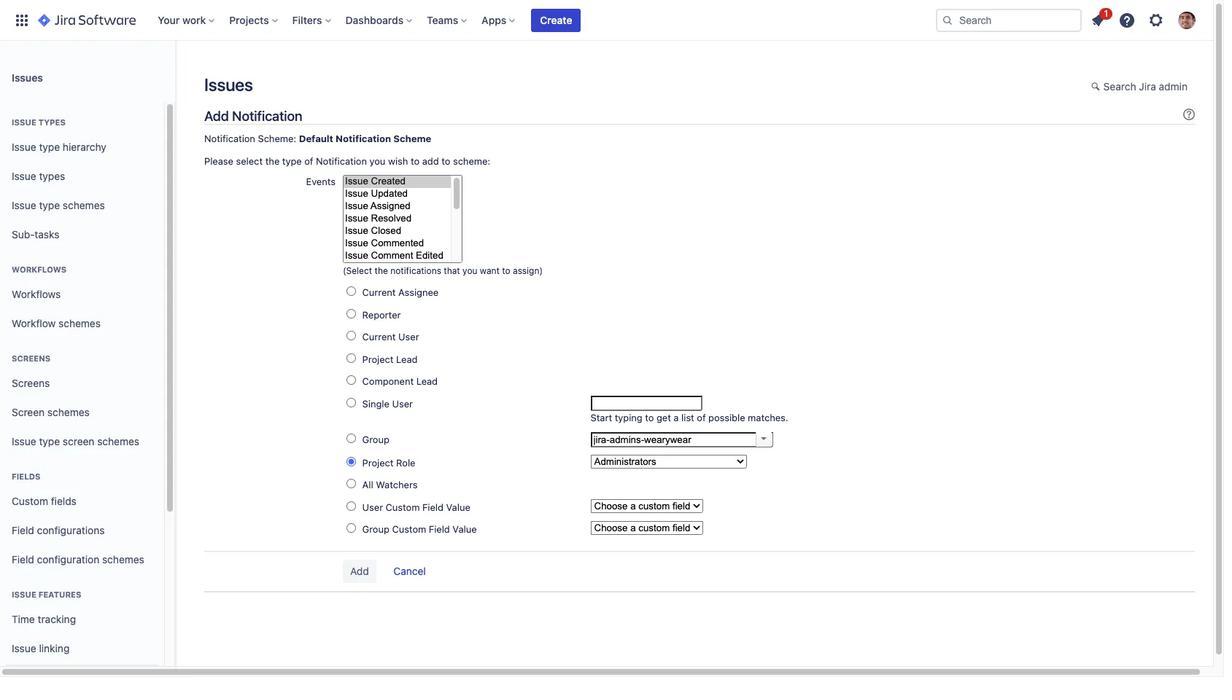 Task type: describe. For each thing, give the bounding box(es) containing it.
start
[[591, 412, 612, 424]]

issue types
[[12, 117, 66, 127]]

issue type schemes link
[[6, 191, 158, 220]]

schemes inside issue types group
[[63, 199, 105, 211]]

to left add
[[411, 155, 420, 167]]

linking
[[39, 643, 70, 655]]

filters
[[292, 14, 322, 26]]

hierarchy
[[63, 141, 106, 153]]

type down scheme:
[[282, 155, 302, 167]]

notification up scheme:
[[232, 108, 302, 124]]

0 horizontal spatial of
[[304, 155, 313, 167]]

get
[[657, 412, 671, 424]]

Choose a group text field
[[591, 432, 773, 448]]

issue types link
[[6, 162, 158, 191]]

workflow schemes link
[[6, 309, 158, 339]]

banner containing your work
[[0, 0, 1214, 41]]

issue type hierarchy
[[12, 141, 106, 153]]

sub-tasks link
[[6, 220, 158, 250]]

current for current assignee
[[362, 287, 396, 299]]

jira
[[1139, 80, 1157, 93]]

features
[[39, 590, 81, 600]]

type for screen
[[39, 435, 60, 448]]

notification up the events
[[316, 155, 367, 167]]

Component Lead radio
[[347, 376, 356, 386]]

field up issue features
[[12, 554, 34, 566]]

add notification
[[204, 108, 302, 124]]

group for group custom field value
[[362, 524, 390, 536]]

add
[[204, 108, 229, 124]]

notifications image
[[1089, 11, 1107, 29]]

Current Assignee radio
[[347, 287, 356, 296]]

0 vertical spatial the
[[265, 155, 280, 167]]

Group Custom Field Value radio
[[347, 524, 356, 534]]

custom for group
[[392, 524, 426, 536]]

user custom field value
[[362, 502, 471, 514]]

value for group custom field value
[[453, 524, 477, 536]]

screen schemes link
[[6, 398, 158, 428]]

workflows for workflows "group"
[[12, 265, 67, 274]]

search
[[1104, 80, 1137, 93]]

apps button
[[477, 8, 521, 32]]

issue features group
[[6, 575, 158, 668]]

assignee
[[399, 287, 439, 299]]

issue type screen schemes
[[12, 435, 139, 448]]

(select
[[343, 266, 372, 277]]

please select the type of notification you wish to add to scheme:
[[204, 155, 491, 167]]

issue type hierarchy link
[[6, 133, 158, 162]]

type for schemes
[[39, 199, 60, 211]]

your work
[[158, 14, 206, 26]]

1 vertical spatial you
[[463, 266, 478, 277]]

to right want
[[502, 266, 511, 277]]

scheme
[[394, 133, 431, 145]]

time tracking link
[[6, 606, 158, 635]]

notifications
[[391, 266, 441, 277]]

sub-tasks
[[12, 228, 59, 241]]

workflow schemes
[[12, 317, 101, 330]]

screens group
[[6, 339, 158, 461]]

project lead
[[362, 354, 418, 365]]

value for user custom field value
[[446, 502, 471, 514]]

1 horizontal spatial issues
[[204, 74, 253, 95]]

cancel
[[394, 565, 426, 578]]

matches.
[[748, 412, 789, 424]]

issue for issue type hierarchy
[[12, 141, 36, 153]]

assign)
[[513, 266, 543, 277]]

settings image
[[1148, 11, 1165, 29]]

field down user custom field value
[[429, 524, 450, 536]]

notification up please select the type of notification you wish to add to scheme:
[[336, 133, 391, 145]]

field configurations link
[[6, 517, 158, 546]]

custom inside fields group
[[12, 495, 48, 508]]

current for current user
[[362, 331, 396, 343]]

time
[[12, 613, 35, 626]]

issue attributes group
[[6, 664, 158, 678]]

0 vertical spatial you
[[370, 155, 386, 167]]

project for project lead
[[362, 354, 394, 365]]

custom fields
[[12, 495, 77, 508]]

screen
[[12, 406, 45, 419]]

group for group
[[362, 435, 390, 446]]

component
[[362, 376, 414, 388]]

project role
[[362, 457, 416, 469]]

projects button
[[225, 8, 284, 32]]

user for current user
[[399, 331, 419, 343]]

apps
[[482, 14, 507, 26]]

watchers
[[376, 480, 418, 491]]

filters button
[[288, 8, 337, 32]]

current assignee
[[362, 287, 439, 299]]

possible
[[709, 412, 745, 424]]

sidebar navigation image
[[159, 58, 191, 88]]

start typing to get a list of possible matches.
[[591, 412, 789, 424]]

Reporter radio
[[347, 309, 356, 319]]

tasks
[[35, 228, 59, 241]]

search jira admin
[[1104, 80, 1188, 93]]

1 vertical spatial of
[[697, 412, 706, 424]]

field configuration schemes
[[12, 554, 144, 566]]

add
[[422, 155, 439, 167]]

fields
[[51, 495, 77, 508]]

your work button
[[153, 8, 221, 32]]

configurations
[[37, 524, 105, 537]]

2 vertical spatial user
[[362, 502, 383, 514]]

Group radio
[[347, 435, 356, 444]]

dashboards
[[346, 14, 404, 26]]

field configurations
[[12, 524, 105, 537]]

dashboards button
[[341, 8, 418, 32]]

tracking
[[38, 613, 76, 626]]

lead for component lead
[[416, 376, 438, 388]]

appswitcher icon image
[[13, 11, 31, 29]]

type for hierarchy
[[39, 141, 60, 153]]

admin
[[1159, 80, 1188, 93]]

configuration
[[37, 554, 99, 566]]

field configuration schemes link
[[6, 546, 158, 575]]

issue types group
[[6, 102, 158, 254]]

custom fields link
[[6, 487, 158, 517]]



Task type: vqa. For each thing, say whether or not it's contained in the screenshot.
of
yes



Task type: locate. For each thing, give the bounding box(es) containing it.
to right add
[[442, 155, 451, 167]]

screens for screens group
[[12, 354, 51, 363]]

projects
[[229, 14, 269, 26]]

select
[[236, 155, 263, 167]]

(select the notifications that you want to assign)
[[343, 266, 543, 277]]

typing
[[615, 412, 643, 424]]

0 vertical spatial user
[[399, 331, 419, 343]]

value down user custom field value
[[453, 524, 477, 536]]

issue down screen
[[12, 435, 36, 448]]

please
[[204, 155, 233, 167]]

workflows link
[[6, 280, 158, 309]]

issue inside screens group
[[12, 435, 36, 448]]

primary element
[[9, 0, 936, 41]]

field
[[423, 502, 444, 514], [429, 524, 450, 536], [12, 524, 34, 537], [12, 554, 34, 566]]

schemes right screen
[[97, 435, 139, 448]]

the down scheme:
[[265, 155, 280, 167]]

2 current from the top
[[362, 331, 396, 343]]

0 vertical spatial of
[[304, 155, 313, 167]]

fields group
[[6, 457, 158, 579]]

list
[[682, 412, 695, 424]]

issue left types
[[12, 170, 36, 182]]

user right the user custom field value option
[[362, 502, 383, 514]]

value
[[446, 502, 471, 514], [453, 524, 477, 536]]

your
[[158, 14, 180, 26]]

wish
[[388, 155, 408, 167]]

0 vertical spatial screens
[[12, 354, 51, 363]]

custom down user custom field value
[[392, 524, 426, 536]]

lead for project lead
[[396, 354, 418, 365]]

default
[[299, 133, 333, 145]]

0 vertical spatial value
[[446, 502, 471, 514]]

create button
[[531, 8, 581, 32]]

group
[[362, 435, 390, 446], [362, 524, 390, 536]]

All Watchers radio
[[347, 480, 356, 489]]

schemes up issue type screen schemes
[[47, 406, 90, 419]]

user down component lead
[[392, 398, 413, 410]]

2 screens from the top
[[12, 377, 50, 389]]

0 vertical spatial project
[[362, 354, 394, 365]]

6 issue from the top
[[12, 590, 36, 600]]

group right group option
[[362, 435, 390, 446]]

1 vertical spatial current
[[362, 331, 396, 343]]

1 horizontal spatial you
[[463, 266, 478, 277]]

type up tasks
[[39, 199, 60, 211]]

1 vertical spatial screens
[[12, 377, 50, 389]]

current up reporter
[[362, 287, 396, 299]]

screens down workflow
[[12, 354, 51, 363]]

to left "get"
[[645, 412, 654, 424]]

type
[[39, 141, 60, 153], [282, 155, 302, 167], [39, 199, 60, 211], [39, 435, 60, 448]]

work
[[182, 14, 206, 26]]

project up all
[[362, 457, 394, 469]]

issue for issue linking
[[12, 643, 36, 655]]

4 issue from the top
[[12, 199, 36, 211]]

1 vertical spatial value
[[453, 524, 477, 536]]

issue for issue types
[[12, 117, 36, 127]]

issue features
[[12, 590, 81, 600]]

2 group from the top
[[362, 524, 390, 536]]

1 vertical spatial lead
[[416, 376, 438, 388]]

custom
[[12, 495, 48, 508], [386, 502, 420, 514], [392, 524, 426, 536]]

screens
[[12, 354, 51, 363], [12, 377, 50, 389]]

None text field
[[591, 396, 702, 412]]

Search field
[[936, 8, 1082, 32]]

issue up sub-
[[12, 199, 36, 211]]

issue for issue types
[[12, 170, 36, 182]]

0 vertical spatial current
[[362, 287, 396, 299]]

custom down fields at the bottom
[[12, 495, 48, 508]]

lead
[[396, 354, 418, 365], [416, 376, 438, 388]]

7 issue from the top
[[12, 643, 36, 655]]

that
[[444, 266, 460, 277]]

field up group custom field value
[[423, 502, 444, 514]]

5 issue from the top
[[12, 435, 36, 448]]

1 vertical spatial group
[[362, 524, 390, 536]]

schemes
[[63, 199, 105, 211], [58, 317, 101, 330], [47, 406, 90, 419], [97, 435, 139, 448], [102, 554, 144, 566]]

issue linking link
[[6, 635, 158, 664]]

2 project from the top
[[362, 457, 394, 469]]

2 issue from the top
[[12, 141, 36, 153]]

screen schemes
[[12, 406, 90, 419]]

0 vertical spatial workflows
[[12, 265, 67, 274]]

Project Role radio
[[347, 457, 356, 467]]

workflow
[[12, 317, 56, 330]]

issue for issue type screen schemes
[[12, 435, 36, 448]]

types
[[39, 117, 66, 127]]

1 project from the top
[[362, 354, 394, 365]]

notification scheme: default notification scheme
[[204, 133, 431, 145]]

1 vertical spatial workflows
[[12, 288, 61, 300]]

0 vertical spatial lead
[[396, 354, 418, 365]]

the
[[265, 155, 280, 167], [375, 266, 388, 277]]

Single User radio
[[347, 398, 356, 408]]

scheme:
[[453, 155, 491, 167]]

0 horizontal spatial you
[[370, 155, 386, 167]]

current
[[362, 287, 396, 299], [362, 331, 396, 343]]

user for single user
[[392, 398, 413, 410]]

issue up time
[[12, 590, 36, 600]]

role
[[396, 457, 416, 469]]

user up the project lead
[[399, 331, 419, 343]]

screens inside screens link
[[12, 377, 50, 389]]

Project Lead radio
[[347, 354, 356, 363]]

group right group custom field value option
[[362, 524, 390, 536]]

1 screens from the top
[[12, 354, 51, 363]]

User Custom Field Value radio
[[347, 502, 356, 511]]

1 issue from the top
[[12, 117, 36, 127]]

to
[[411, 155, 420, 167], [442, 155, 451, 167], [502, 266, 511, 277], [645, 412, 654, 424]]

2 workflows from the top
[[12, 288, 61, 300]]

sub-
[[12, 228, 35, 241]]

workflows for workflows link
[[12, 288, 61, 300]]

search image
[[942, 14, 954, 26]]

events
[[306, 176, 336, 188]]

issues up 'issue types'
[[12, 71, 43, 84]]

issue down 'issue types'
[[12, 141, 36, 153]]

custom down watchers on the left bottom
[[386, 502, 420, 514]]

issues up add
[[204, 74, 253, 95]]

type down the types
[[39, 141, 60, 153]]

issue for issue features
[[12, 590, 36, 600]]

1 group from the top
[[362, 435, 390, 446]]

schemes down field configurations link in the bottom left of the page
[[102, 554, 144, 566]]

1 horizontal spatial of
[[697, 412, 706, 424]]

notification up please
[[204, 133, 255, 145]]

value up group custom field value
[[446, 502, 471, 514]]

lead up component lead
[[396, 354, 418, 365]]

schemes inside fields group
[[102, 554, 144, 566]]

component lead
[[362, 376, 438, 388]]

custom for user
[[386, 502, 420, 514]]

all watchers
[[362, 480, 418, 491]]

want
[[480, 266, 500, 277]]

1 vertical spatial the
[[375, 266, 388, 277]]

issues
[[12, 71, 43, 84], [204, 74, 253, 95]]

1 workflows from the top
[[12, 265, 67, 274]]

schemes down issue types link
[[63, 199, 105, 211]]

screens for screens link
[[12, 377, 50, 389]]

issue
[[12, 117, 36, 127], [12, 141, 36, 153], [12, 170, 36, 182], [12, 199, 36, 211], [12, 435, 36, 448], [12, 590, 36, 600], [12, 643, 36, 655]]

lead right component
[[416, 376, 438, 388]]

workflows group
[[6, 250, 158, 343]]

you left wish
[[370, 155, 386, 167]]

1 vertical spatial project
[[362, 457, 394, 469]]

issue linking
[[12, 643, 70, 655]]

scheme:
[[258, 133, 296, 145]]

0 horizontal spatial issues
[[12, 71, 43, 84]]

current user
[[362, 331, 419, 343]]

search jira admin link
[[1084, 76, 1195, 99]]

1 current from the top
[[362, 287, 396, 299]]

jira software image
[[38, 11, 136, 29], [38, 11, 136, 29]]

cancel link
[[386, 561, 433, 584]]

of right list
[[697, 412, 706, 424]]

screens up screen
[[12, 377, 50, 389]]

current down reporter
[[362, 331, 396, 343]]

type inside screens group
[[39, 435, 60, 448]]

of
[[304, 155, 313, 167], [697, 412, 706, 424]]

time tracking
[[12, 613, 76, 626]]

you
[[370, 155, 386, 167], [463, 266, 478, 277]]

workflows down sub-tasks
[[12, 265, 67, 274]]

0 vertical spatial group
[[362, 435, 390, 446]]

1 horizontal spatial the
[[375, 266, 388, 277]]

fields
[[12, 472, 41, 482]]

teams button
[[423, 8, 473, 32]]

schemes inside workflows "group"
[[58, 317, 101, 330]]

Current User radio
[[347, 331, 356, 341]]

1 vertical spatial user
[[392, 398, 413, 410]]

create
[[540, 14, 572, 26]]

of down default on the left
[[304, 155, 313, 167]]

issue left the types
[[12, 117, 36, 127]]

screens link
[[6, 369, 158, 398]]

workflows up workflow
[[12, 288, 61, 300]]

1
[[1104, 8, 1108, 19]]

issue types
[[12, 170, 65, 182]]

types
[[39, 170, 65, 182]]

issue for issue type schemes
[[12, 199, 36, 211]]

your profile and settings image
[[1179, 11, 1196, 29]]

user
[[399, 331, 419, 343], [392, 398, 413, 410], [362, 502, 383, 514]]

you right that
[[463, 266, 478, 277]]

project for project role
[[362, 457, 394, 469]]

3 issue from the top
[[12, 170, 36, 182]]

group custom field value
[[362, 524, 477, 536]]

banner
[[0, 0, 1214, 41]]

small image
[[1091, 81, 1103, 93]]

None submit
[[343, 560, 376, 584]]

type left screen
[[39, 435, 60, 448]]

notification
[[232, 108, 302, 124], [204, 133, 255, 145], [336, 133, 391, 145], [316, 155, 367, 167]]

project
[[362, 354, 394, 365], [362, 457, 394, 469]]

field down custom fields
[[12, 524, 34, 537]]

all
[[362, 480, 373, 491]]

issue down time
[[12, 643, 36, 655]]

the right (select
[[375, 266, 388, 277]]

issue type schemes
[[12, 199, 105, 211]]

schemes down workflows link
[[58, 317, 101, 330]]

0 horizontal spatial the
[[265, 155, 280, 167]]

help image
[[1119, 11, 1136, 29]]

project up component
[[362, 354, 394, 365]]

single user
[[362, 398, 413, 410]]



